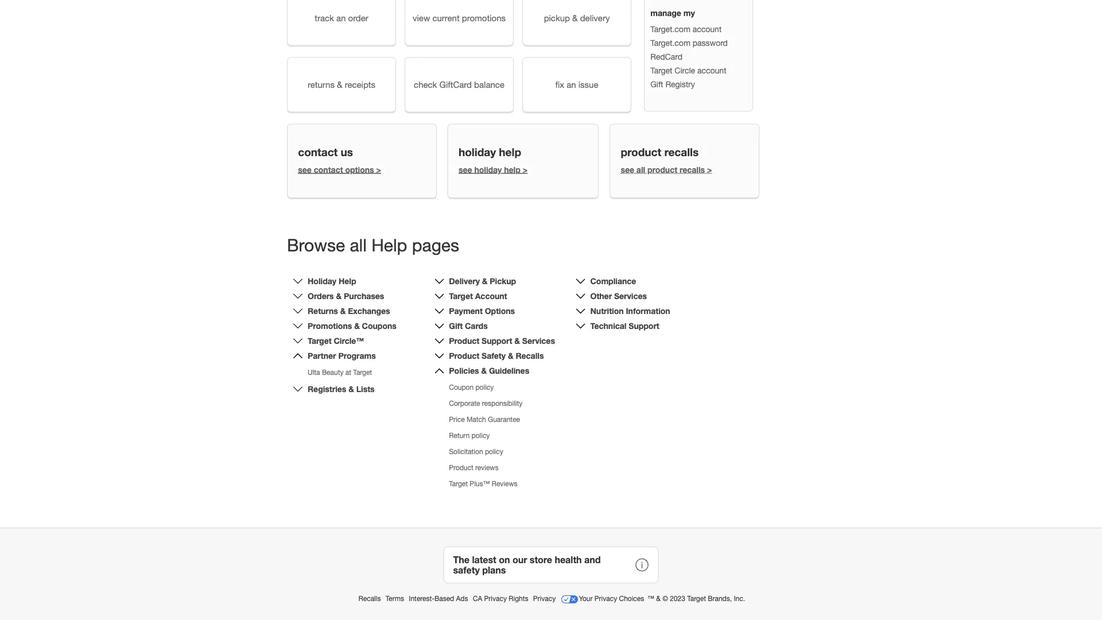 Task type: locate. For each thing, give the bounding box(es) containing it.
the latest on our store health and safety plans link
[[444, 547, 659, 583]]

2 see from the left
[[459, 165, 472, 174]]

gift down payment on the left of the page
[[449, 321, 463, 331]]

2 privacy from the left
[[533, 595, 556, 603]]

1 vertical spatial help
[[504, 165, 521, 174]]

an right 'track'
[[337, 13, 346, 23]]

contact up see contact options > at the left of the page
[[298, 146, 338, 159]]

target.com down 'manage my'
[[651, 24, 691, 34]]

1 vertical spatial gift
[[449, 321, 463, 331]]

services up guidelines
[[523, 336, 555, 346]]

recalls up see all product recalls >
[[665, 146, 699, 159]]

check giftcard balance link
[[405, 57, 514, 112]]

delivery & pickup
[[449, 276, 516, 286]]

&
[[573, 13, 578, 23], [337, 79, 343, 90], [482, 276, 488, 286], [336, 291, 342, 301], [340, 306, 346, 316], [354, 321, 360, 331], [515, 336, 520, 346], [508, 351, 514, 361], [482, 366, 487, 376], [349, 384, 354, 394], [657, 595, 661, 603]]

target down redcard link
[[651, 66, 673, 75]]

1 vertical spatial help
[[339, 276, 356, 286]]

browse
[[287, 235, 345, 255]]

product for product safety & recalls
[[449, 351, 480, 361]]

view
[[413, 13, 430, 23]]

ulta beauty at target link
[[308, 368, 372, 376]]

gift left registry
[[651, 79, 664, 89]]

holiday help
[[459, 146, 521, 159]]

0 horizontal spatial an
[[337, 13, 346, 23]]

and
[[585, 554, 601, 565]]

1 horizontal spatial privacy
[[533, 595, 556, 603]]

interest-based ads link
[[409, 595, 470, 603]]

2 vertical spatial policy
[[485, 448, 504, 456]]

3 > from the left
[[708, 165, 712, 174]]

0 horizontal spatial >
[[376, 165, 381, 174]]

holiday
[[308, 276, 337, 286]]

1 horizontal spatial services
[[615, 291, 647, 301]]

orders
[[308, 291, 334, 301]]

support down "information"
[[629, 321, 660, 331]]

1 horizontal spatial recalls
[[516, 351, 544, 361]]

2 product from the top
[[449, 351, 480, 361]]

policy up 'reviews'
[[485, 448, 504, 456]]

all right browse
[[350, 235, 367, 255]]

return policy
[[449, 432, 490, 440]]

ads
[[456, 595, 468, 603]]

1 vertical spatial all
[[350, 235, 367, 255]]

account up password
[[693, 24, 722, 34]]

product up policies
[[449, 351, 480, 361]]

& down safety
[[482, 366, 487, 376]]

1 vertical spatial an
[[567, 79, 576, 90]]

an right fix
[[567, 79, 576, 90]]

holiday
[[459, 146, 496, 159], [475, 165, 502, 174]]

& for guidelines
[[482, 366, 487, 376]]

2 horizontal spatial privacy
[[595, 595, 617, 603]]

technical support link
[[591, 321, 660, 331]]

& for purchases
[[336, 291, 342, 301]]

& for coupons
[[354, 321, 360, 331]]

product up see all product recalls >
[[621, 146, 662, 159]]

1 vertical spatial recalls
[[359, 595, 381, 603]]

view current promotions
[[413, 13, 506, 23]]

contact
[[298, 146, 338, 159], [314, 165, 343, 174]]

0 vertical spatial target.com
[[651, 24, 691, 34]]

target account
[[449, 291, 507, 301]]

& up guidelines
[[508, 351, 514, 361]]

registries
[[308, 384, 347, 394]]

redcard link
[[651, 52, 683, 61]]

technical
[[591, 321, 627, 331]]

brands,
[[708, 595, 732, 603]]

pickup & delivery
[[544, 13, 610, 23]]

see down 'product recalls'
[[621, 165, 635, 174]]

payment
[[449, 306, 483, 316]]

nutrition information link
[[591, 306, 671, 316]]

1 vertical spatial policy
[[472, 432, 490, 440]]

ulta
[[308, 368, 320, 376]]

1 horizontal spatial an
[[567, 79, 576, 90]]

promotions & coupons
[[308, 321, 397, 331]]

1 vertical spatial recalls
[[680, 165, 705, 174]]

help left pages
[[372, 235, 407, 255]]

safety
[[453, 564, 480, 575]]

1 horizontal spatial >
[[523, 165, 528, 174]]

help up orders & purchases link
[[339, 276, 356, 286]]

0 vertical spatial recalls
[[516, 351, 544, 361]]

target.com up redcard link
[[651, 38, 691, 48]]

see down holiday help
[[459, 165, 472, 174]]

policy down price match guarantee link
[[472, 432, 490, 440]]

recalls up guidelines
[[516, 351, 544, 361]]

pickup & delivery link
[[523, 0, 632, 46]]

2 > from the left
[[523, 165, 528, 174]]

2 horizontal spatial see
[[621, 165, 635, 174]]

target account link
[[449, 291, 507, 301]]

recalls down 'product recalls'
[[680, 165, 705, 174]]

support up the "product safety & recalls"
[[482, 336, 513, 346]]

compliance
[[591, 276, 637, 286]]

& for pickup
[[482, 276, 488, 286]]

privacy right "ca"
[[484, 595, 507, 603]]

privacy
[[484, 595, 507, 603], [533, 595, 556, 603], [595, 595, 617, 603]]

1 privacy from the left
[[484, 595, 507, 603]]

1 > from the left
[[376, 165, 381, 174]]

1 horizontal spatial see
[[459, 165, 472, 174]]

recalls
[[516, 351, 544, 361], [359, 595, 381, 603]]

registry
[[666, 79, 695, 89]]

& left the "lists"
[[349, 384, 354, 394]]

support for product
[[482, 336, 513, 346]]

target right the at
[[353, 368, 372, 376]]

target.com account link
[[651, 24, 722, 34]]

account right circle
[[698, 66, 727, 75]]

& for receipts
[[337, 79, 343, 90]]

contact down contact us
[[314, 165, 343, 174]]

target right 2023
[[688, 595, 706, 603]]

1 vertical spatial target.com
[[651, 38, 691, 48]]

1 horizontal spatial support
[[629, 321, 660, 331]]

my
[[684, 8, 695, 18]]

order
[[348, 13, 369, 23]]

privacy left the logo
[[533, 595, 556, 603]]

1 horizontal spatial all
[[637, 165, 646, 174]]

holiday down holiday help
[[475, 165, 502, 174]]

solicitation policy link
[[449, 448, 504, 456]]

all down 'product recalls'
[[637, 165, 646, 174]]

help up "see holiday help >"
[[499, 146, 521, 159]]

0 horizontal spatial gift
[[449, 321, 463, 331]]

1 vertical spatial holiday
[[475, 165, 502, 174]]

see
[[298, 165, 312, 174], [459, 165, 472, 174], [621, 165, 635, 174]]

& for exchanges
[[340, 306, 346, 316]]

1 horizontal spatial gift
[[651, 79, 664, 89]]

help
[[499, 146, 521, 159], [504, 165, 521, 174]]

latest
[[472, 554, 497, 565]]

policy for return policy
[[472, 432, 490, 440]]

support
[[629, 321, 660, 331], [482, 336, 513, 346]]

help down holiday help
[[504, 165, 521, 174]]

& right returns
[[337, 79, 343, 90]]

product for product reviews
[[449, 464, 474, 472]]

lists
[[357, 384, 375, 394]]

promotions & coupons link
[[308, 321, 397, 331]]

0 vertical spatial services
[[615, 291, 647, 301]]

& up the circle™
[[354, 321, 360, 331]]

1 horizontal spatial help
[[372, 235, 407, 255]]

3 see from the left
[[621, 165, 635, 174]]

product down 'product recalls'
[[648, 165, 678, 174]]

other services link
[[591, 291, 647, 301]]

our
[[513, 554, 527, 565]]

2 vertical spatial product
[[449, 464, 474, 472]]

an for track
[[337, 13, 346, 23]]

2 horizontal spatial >
[[708, 165, 712, 174]]

coupon
[[449, 383, 474, 391]]

& left ©
[[657, 595, 661, 603]]

product recalls
[[621, 146, 699, 159]]

1 vertical spatial product
[[449, 351, 480, 361]]

0 vertical spatial policy
[[476, 383, 494, 391]]

policy up corporate responsibility
[[476, 383, 494, 391]]

0 horizontal spatial see
[[298, 165, 312, 174]]

fix
[[556, 79, 565, 90]]

other
[[591, 291, 612, 301]]

0 vertical spatial help
[[372, 235, 407, 255]]

0 horizontal spatial privacy
[[484, 595, 507, 603]]

0 vertical spatial help
[[499, 146, 521, 159]]

holiday up "see holiday help >"
[[459, 146, 496, 159]]

fix an issue
[[556, 79, 599, 90]]

based
[[435, 595, 454, 603]]

see holiday help > link
[[459, 165, 528, 174]]

pickup
[[490, 276, 516, 286]]

return policy link
[[449, 432, 490, 440]]

0 vertical spatial account
[[693, 24, 722, 34]]

target circle™
[[308, 336, 364, 346]]

holiday help link
[[308, 276, 356, 286]]

& down holiday help "link"
[[336, 291, 342, 301]]

options
[[485, 306, 515, 316]]

see down contact us
[[298, 165, 312, 174]]

coupon policy
[[449, 383, 494, 391]]

1 see from the left
[[298, 165, 312, 174]]

0 vertical spatial support
[[629, 321, 660, 331]]

services up the nutrition information link
[[615, 291, 647, 301]]

all for browse
[[350, 235, 367, 255]]

2 target.com from the top
[[651, 38, 691, 48]]

0 vertical spatial gift
[[651, 79, 664, 89]]

product down solicitation
[[449, 464, 474, 472]]

0 horizontal spatial all
[[350, 235, 367, 255]]

0 vertical spatial all
[[637, 165, 646, 174]]

& right pickup
[[573, 13, 578, 23]]

returns & exchanges
[[308, 306, 390, 316]]

0 horizontal spatial services
[[523, 336, 555, 346]]

store
[[530, 554, 552, 565]]

reviews
[[476, 464, 499, 472]]

ca
[[473, 595, 483, 603]]

privacy right your
[[595, 595, 617, 603]]

privacy link
[[533, 595, 558, 603]]

on
[[499, 554, 510, 565]]

& down orders & purchases
[[340, 306, 346, 316]]

returns & exchanges link
[[308, 306, 390, 316]]

recalls left 'terms'
[[359, 595, 381, 603]]

partner programs link
[[308, 351, 376, 361]]

purchases
[[344, 291, 384, 301]]

0 vertical spatial an
[[337, 13, 346, 23]]

0 vertical spatial product
[[449, 336, 480, 346]]

& for delivery
[[573, 13, 578, 23]]

check giftcard balance
[[414, 79, 505, 90]]

1 vertical spatial support
[[482, 336, 513, 346]]

3 privacy from the left
[[595, 595, 617, 603]]

issue
[[579, 79, 599, 90]]

1 product from the top
[[449, 336, 480, 346]]

3 product from the top
[[449, 464, 474, 472]]

product down gift cards link
[[449, 336, 480, 346]]

& up account
[[482, 276, 488, 286]]

target up 'partner' on the left of the page
[[308, 336, 332, 346]]

0 horizontal spatial support
[[482, 336, 513, 346]]



Task type: vqa. For each thing, say whether or not it's contained in the screenshot.
Office/School/Stationery's circle arrow e icon
no



Task type: describe. For each thing, give the bounding box(es) containing it.
all for see
[[637, 165, 646, 174]]

contact us
[[298, 146, 353, 159]]

promotions
[[308, 321, 352, 331]]

recalls link
[[359, 595, 383, 603]]

us
[[341, 146, 353, 159]]

manage my
[[651, 8, 695, 18]]

see for contact us
[[298, 165, 312, 174]]

policies & guidelines link
[[449, 366, 530, 376]]

returns & receipts link
[[287, 57, 396, 112]]

0 vertical spatial recalls
[[665, 146, 699, 159]]

target circle account link
[[651, 66, 727, 75]]

target left plus™ in the left bottom of the page
[[449, 480, 468, 488]]

returns
[[308, 79, 335, 90]]

orders & purchases
[[308, 291, 384, 301]]

manage
[[651, 8, 682, 18]]

your privacy choices
[[579, 595, 645, 603]]

target plus™ reviews link
[[449, 480, 518, 488]]

options
[[345, 165, 374, 174]]

payment options
[[449, 306, 515, 316]]

ulta beauty at target
[[308, 368, 372, 376]]

target down delivery
[[449, 291, 473, 301]]

price match guarantee
[[449, 415, 520, 424]]

the latest on our store health and safety plans
[[453, 554, 601, 575]]

nutrition information
[[591, 306, 671, 316]]

gift inside target.com account target.com password redcard target circle account gift registry
[[651, 79, 664, 89]]

partner
[[308, 351, 336, 361]]

reviews
[[492, 480, 518, 488]]

price match guarantee link
[[449, 415, 520, 424]]

terms link
[[386, 595, 406, 603]]

logo image
[[561, 590, 579, 609]]

1 vertical spatial product
[[648, 165, 678, 174]]

ca privacy rights link
[[473, 595, 531, 603]]

recalls terms interest-based ads ca privacy rights privacy
[[359, 595, 558, 603]]

responsibility
[[482, 399, 523, 407]]

guidelines
[[489, 366, 530, 376]]

circle™
[[334, 336, 364, 346]]

price
[[449, 415, 465, 424]]

delivery
[[580, 13, 610, 23]]

see all product recalls > link
[[621, 165, 712, 174]]

1 vertical spatial account
[[698, 66, 727, 75]]

0 horizontal spatial help
[[339, 276, 356, 286]]

corporate responsibility link
[[449, 399, 523, 407]]

returns & receipts
[[308, 79, 376, 90]]

guarantee
[[488, 415, 520, 424]]

gift registry link
[[651, 79, 695, 89]]

0 horizontal spatial recalls
[[359, 595, 381, 603]]

compliance link
[[591, 276, 637, 286]]

information
[[626, 306, 671, 316]]

your privacy choices link
[[561, 590, 646, 609]]

browse all help pages
[[287, 235, 459, 255]]

registries & lists link
[[308, 384, 375, 394]]

product for product support & services
[[449, 336, 480, 346]]

track an order link
[[287, 0, 396, 46]]

& up the "product safety & recalls"
[[515, 336, 520, 346]]

your
[[579, 595, 593, 603]]

track
[[315, 13, 334, 23]]

an for fix
[[567, 79, 576, 90]]

1 vertical spatial services
[[523, 336, 555, 346]]

safety
[[482, 351, 506, 361]]

support for technical
[[629, 321, 660, 331]]

solicitation policy
[[449, 448, 504, 456]]

> for us
[[376, 165, 381, 174]]

0 vertical spatial product
[[621, 146, 662, 159]]

product safety & recalls
[[449, 351, 544, 361]]

at
[[346, 368, 351, 376]]

redcard
[[651, 52, 683, 61]]

& for ©
[[657, 595, 661, 603]]

policies
[[449, 366, 479, 376]]

> for help
[[523, 165, 528, 174]]

1 target.com from the top
[[651, 24, 691, 34]]

giftcard
[[440, 79, 472, 90]]

™
[[648, 595, 655, 603]]

technical support
[[591, 321, 660, 331]]

product reviews link
[[449, 464, 499, 472]]

promotions
[[462, 13, 506, 23]]

see all product recalls >
[[621, 165, 712, 174]]

see holiday help >
[[459, 165, 528, 174]]

policies & guidelines
[[449, 366, 530, 376]]

solicitation
[[449, 448, 483, 456]]

partner programs
[[308, 351, 376, 361]]

corporate
[[449, 399, 480, 407]]

plans
[[483, 564, 506, 575]]

target inside target.com account target.com password redcard target circle account gift registry
[[651, 66, 673, 75]]

©
[[663, 595, 668, 603]]

2023
[[670, 595, 686, 603]]

target circle™ link
[[308, 336, 364, 346]]

target.com account target.com password redcard target circle account gift registry
[[651, 24, 728, 89]]

0 vertical spatial contact
[[298, 146, 338, 159]]

delivery & pickup link
[[449, 276, 516, 286]]

returns
[[308, 306, 338, 316]]

delivery
[[449, 276, 480, 286]]

rights
[[509, 595, 529, 603]]

0 vertical spatial holiday
[[459, 146, 496, 159]]

policy for solicitation policy
[[485, 448, 504, 456]]

interest-
[[409, 595, 435, 603]]

see contact options >
[[298, 165, 381, 174]]

inc.
[[734, 595, 745, 603]]

policy for coupon policy
[[476, 383, 494, 391]]

match
[[467, 415, 486, 424]]

& for lists
[[349, 384, 354, 394]]

1 vertical spatial contact
[[314, 165, 343, 174]]

see contact options > link
[[298, 165, 381, 174]]

other services
[[591, 291, 647, 301]]

see for holiday help
[[459, 165, 472, 174]]



